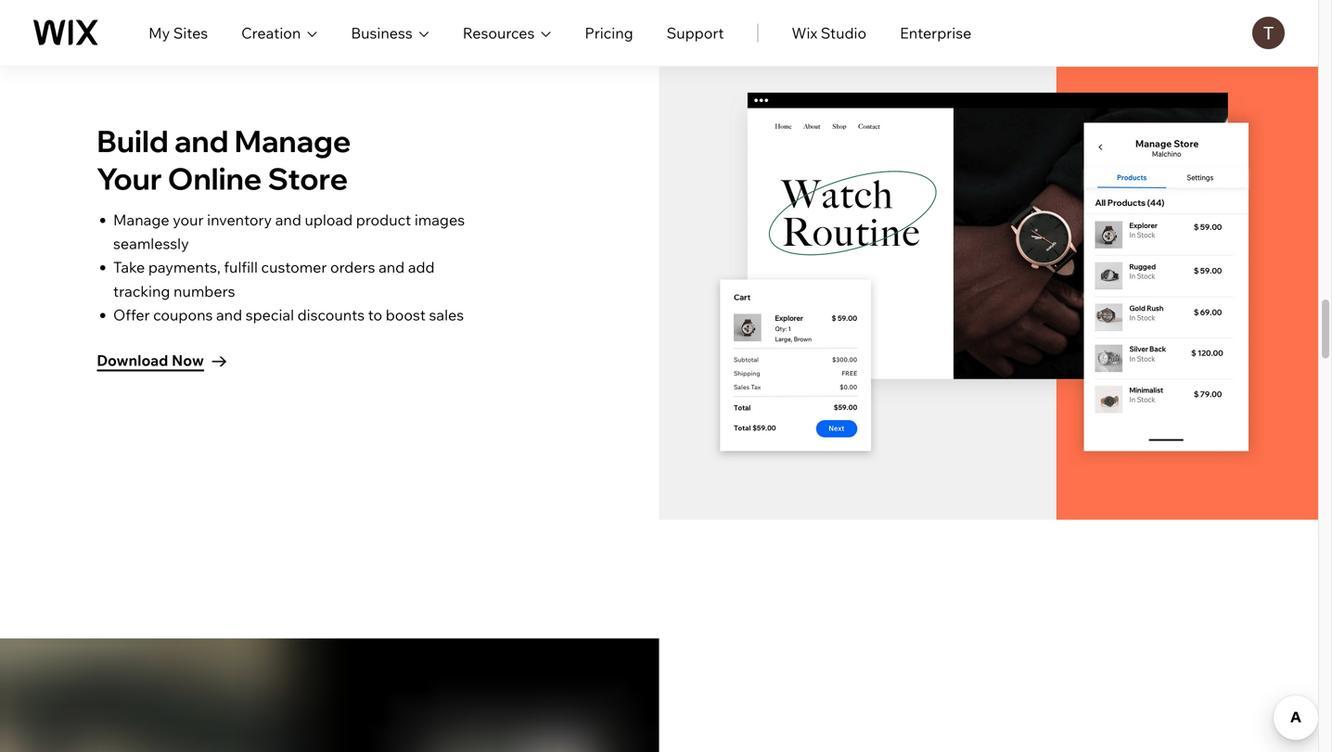 Task type: describe. For each thing, give the bounding box(es) containing it.
download now link
[[97, 348, 227, 374]]

product
[[356, 211, 411, 229]]

manage inside manage your inventory and upload product images seamlessly take payments, fulfill customer orders and add tracking numbers offer coupons and special discounts to boost sales
[[113, 211, 169, 229]]

sales
[[429, 306, 464, 324]]

enterprise
[[900, 24, 972, 42]]

your
[[97, 160, 162, 197]]

my sites link
[[149, 22, 208, 44]]

to
[[368, 306, 382, 324]]

online
[[168, 160, 262, 197]]

resources button
[[463, 22, 552, 44]]

manage inside build and manage your online store
[[235, 122, 351, 160]]

wix studio
[[792, 24, 867, 42]]

fulfill
[[224, 258, 258, 277]]

pricing link
[[585, 22, 634, 44]]

manage your inventory and upload product images seamlessly take payments, fulfill customer orders and add tracking numbers offer coupons and special discounts to boost sales
[[113, 211, 465, 324]]

images
[[415, 211, 465, 229]]

now
[[172, 351, 204, 370]]

creation
[[241, 24, 301, 42]]

pricing
[[585, 24, 634, 42]]

and left add
[[379, 258, 405, 277]]

orders
[[330, 258, 375, 277]]

customer
[[261, 258, 327, 277]]

add
[[408, 258, 435, 277]]

support
[[667, 24, 724, 42]]

and left upload
[[275, 211, 302, 229]]

numbers
[[174, 282, 235, 301]]

take
[[113, 258, 145, 277]]

wix studio link
[[792, 22, 867, 44]]

sites
[[173, 24, 208, 42]]

and down numbers
[[216, 306, 242, 324]]

build and manage your online store
[[97, 122, 351, 197]]

studio
[[821, 24, 867, 42]]

store
[[268, 160, 348, 197]]

download
[[97, 351, 168, 370]]

build
[[97, 122, 169, 160]]



Task type: vqa. For each thing, say whether or not it's contained in the screenshot.
REVIEWS
no



Task type: locate. For each thing, give the bounding box(es) containing it.
upload
[[305, 211, 353, 229]]

manage up seamlessly
[[113, 211, 169, 229]]

1 horizontal spatial manage
[[235, 122, 351, 160]]

and right build
[[174, 122, 229, 160]]

0 vertical spatial manage
[[235, 122, 351, 160]]

payments,
[[148, 258, 221, 277]]

tracking
[[113, 282, 170, 301]]

manage up upload
[[235, 122, 351, 160]]

0 horizontal spatial manage
[[113, 211, 169, 229]]

business
[[351, 24, 413, 42]]

creation button
[[241, 22, 318, 44]]

seamlessly
[[113, 234, 189, 253]]

offer
[[113, 306, 150, 324]]

business button
[[351, 22, 430, 44]]

and
[[174, 122, 229, 160], [275, 211, 302, 229], [379, 258, 405, 277], [216, 306, 242, 324]]

special
[[246, 306, 294, 324]]

images of managing online store with the wix owner app image
[[659, 0, 1319, 520]]

discounts
[[298, 306, 365, 324]]

and inside build and manage your online store
[[174, 122, 229, 160]]

support link
[[667, 22, 724, 44]]

coupons
[[153, 306, 213, 324]]

1 vertical spatial manage
[[113, 211, 169, 229]]

enterprise link
[[900, 22, 972, 44]]

your
[[173, 211, 204, 229]]

resources
[[463, 24, 535, 42]]

download now
[[97, 351, 204, 370]]

manage
[[235, 122, 351, 160], [113, 211, 169, 229]]

my
[[149, 24, 170, 42]]

images of how a blog will look on the wix owner app. image
[[0, 639, 659, 753]]

inventory
[[207, 211, 272, 229]]

my sites
[[149, 24, 208, 42]]

boost
[[386, 306, 426, 324]]

profile image image
[[1253, 17, 1285, 49]]

wix
[[792, 24, 818, 42]]



